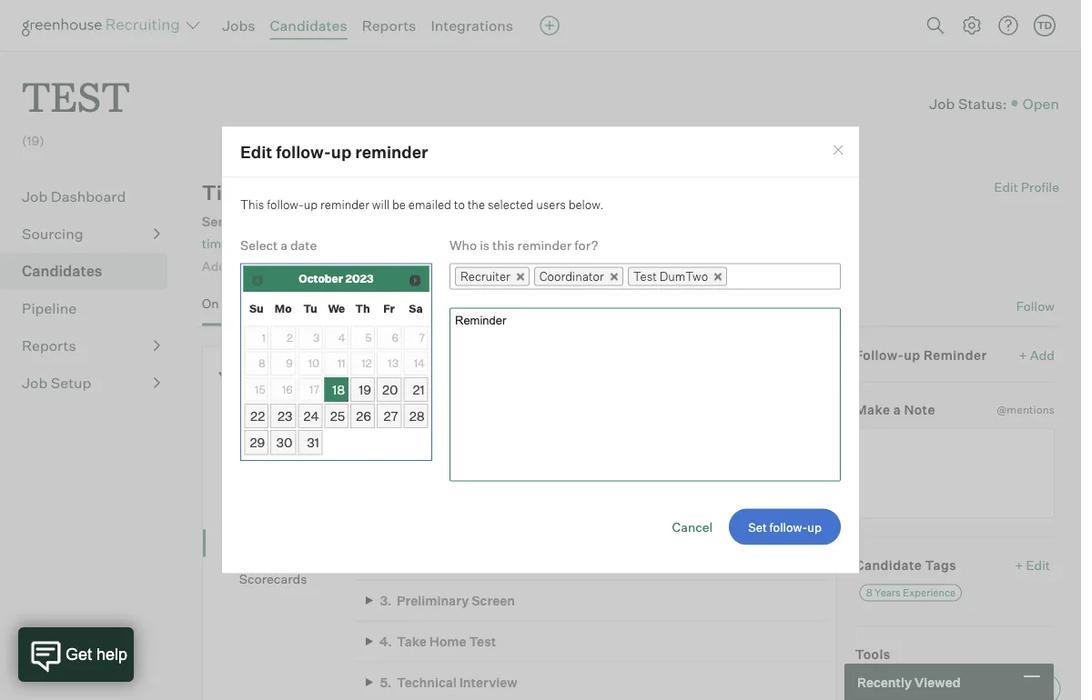 Task type: locate. For each thing, give the bounding box(es) containing it.
0 vertical spatial test
[[633, 269, 657, 284]]

1 horizontal spatial reports
[[362, 16, 416, 35]]

2 vertical spatial up
[[904, 347, 921, 363]]

select a date
[[240, 237, 317, 253]]

tim burton senior civil engineer at rsa engineering
[[202, 180, 455, 230]]

on 1 job
[[202, 296, 252, 312]]

search image
[[925, 15, 947, 36]]

candidates link right the 'jobs'
[[270, 16, 347, 35]]

job up sourcing
[[22, 188, 48, 206]]

19
[[359, 382, 371, 398]]

(test
[[342, 389, 373, 405]]

email tim button
[[855, 675, 1061, 701]]

edit inside dialog
[[240, 142, 272, 162]]

0 vertical spatial 2023
[[345, 272, 374, 286]]

18,
[[620, 511, 637, 527]]

integrations
[[431, 16, 513, 35]]

a left note
[[893, 402, 901, 418]]

reports down 'pipeline'
[[22, 337, 76, 355]]

1 horizontal spatial 1
[[262, 331, 266, 345]]

0 horizontal spatial reports link
[[22, 335, 160, 357]]

test up club
[[239, 365, 279, 383]]

10
[[308, 357, 320, 370]]

1 vertical spatial test
[[239, 365, 279, 383]]

2 horizontal spatial edit
[[1026, 558, 1050, 573]]

0 vertical spatial 8
[[259, 357, 266, 370]]

0 vertical spatial +
[[1019, 347, 1027, 363]]

0 vertical spatial (19)
[[22, 133, 44, 149]]

follow- up engineer
[[267, 197, 304, 212]]

reminder for this follow-up reminder will be emailed to the selected users below.
[[320, 197, 369, 212]]

0 horizontal spatial 8
[[259, 357, 266, 370]]

candidates link down sourcing link
[[22, 260, 160, 282]]

3
[[313, 331, 320, 345]]

0 horizontal spatial reports
[[22, 337, 76, 355]]

details link
[[371, 296, 413, 323]]

23
[[278, 409, 293, 424]]

21
[[413, 382, 425, 398]]

1 vertical spatial +
[[1015, 558, 1023, 573]]

+
[[1019, 347, 1027, 363], [1015, 558, 1023, 573]]

4
[[338, 331, 346, 345]]

1 horizontal spatial edit
[[994, 179, 1018, 195]]

Add a note... text field
[[450, 308, 841, 482]]

1 vertical spatial candidates
[[22, 262, 102, 280]]

1 vertical spatial (19)
[[282, 365, 310, 383]]

None text field
[[727, 265, 750, 288], [855, 428, 1055, 519], [727, 265, 750, 288], [855, 428, 1055, 519]]

None submit
[[729, 509, 841, 545]]

job for job dashboard
[[22, 188, 48, 206]]

1 vertical spatial candidates link
[[22, 260, 160, 282]]

26
[[356, 409, 371, 424]]

1 horizontal spatial a
[[280, 237, 288, 253]]

0 horizontal spatial 1
[[222, 296, 226, 312]]

job right 'on' at the top left of the page
[[229, 296, 252, 312]]

setup
[[51, 374, 91, 392]]

october
[[299, 272, 343, 286]]

2 vertical spatial reminder
[[517, 237, 572, 253]]

follow- for edit
[[276, 142, 331, 162]]

1 vertical spatial edit
[[994, 179, 1018, 195]]

1 555- from the left
[[388, 235, 417, 252]]

1 horizontal spatial add
[[1030, 347, 1055, 363]]

candidates link
[[270, 16, 347, 35], [22, 260, 160, 282]]

we
[[328, 302, 345, 315]]

1 right 'on' at the top left of the page
[[222, 296, 226, 312]]

reports left integrations link
[[362, 16, 416, 35]]

+ for + add
[[1019, 347, 1027, 363]]

is
[[480, 237, 490, 253]]

1 horizontal spatial (19)
[[282, 365, 310, 383]]

31
[[307, 435, 319, 451]]

0 vertical spatial candidates link
[[270, 16, 347, 35]]

jobs
[[222, 16, 255, 35]]

3.
[[380, 593, 392, 609]]

recently viewed
[[857, 675, 961, 691]]

1 vertical spatial up
[[304, 197, 318, 212]]

0 horizontal spatial edit
[[240, 142, 272, 162]]

reports
[[362, 16, 416, 35], [22, 337, 76, 355]]

make
[[855, 402, 890, 418]]

candidates right the 'jobs'
[[270, 16, 347, 35]]

add
[[202, 258, 227, 274], [1030, 347, 1055, 363]]

5. technical interview
[[380, 675, 517, 691]]

1 horizontal spatial 8
[[866, 587, 873, 599]]

job status:
[[929, 94, 1007, 112]]

follow- up burton
[[276, 142, 331, 162]]

1 vertical spatial follow-
[[267, 197, 304, 212]]

0 vertical spatial edit
[[240, 142, 272, 162]]

home
[[429, 634, 466, 650]]

configure image
[[961, 15, 983, 36]]

1 vertical spatial 8
[[866, 587, 873, 599]]

candidates
[[270, 16, 347, 35], [22, 262, 102, 280]]

8 inside the edit follow-up reminder dialog
[[259, 357, 266, 370]]

reminder for edit follow-up reminder
[[355, 142, 428, 162]]

sep
[[594, 511, 618, 527]]

30 link
[[270, 431, 296, 455]]

arizona
[[585, 235, 632, 252]]

a left headline
[[229, 258, 236, 274]]

1 vertical spatial add
[[1030, 347, 1055, 363]]

up for edit
[[331, 142, 352, 162]]

1 horizontal spatial 2023
[[640, 511, 671, 527]]

tim up senior
[[202, 180, 241, 205]]

test down greenhouse recruiting image
[[22, 69, 130, 123]]

up left reminder
[[904, 347, 921, 363]]

reports link down pipeline link
[[22, 335, 160, 357]]

1 vertical spatial test
[[469, 634, 496, 650]]

edit
[[240, 142, 272, 162], [994, 179, 1018, 195], [1026, 558, 1050, 573]]

0 vertical spatial up
[[331, 142, 352, 162]]

recruiter
[[461, 269, 510, 284]]

0 horizontal spatial test
[[22, 69, 130, 123]]

be
[[392, 197, 406, 212]]

1 vertical spatial reports link
[[22, 335, 160, 357]]

up up engineer
[[304, 197, 318, 212]]

1 horizontal spatial test
[[633, 269, 657, 284]]

1 vertical spatial 2023
[[640, 511, 671, 527]]

1 horizontal spatial up
[[331, 142, 352, 162]]

0 horizontal spatial candidates
[[22, 262, 102, 280]]

technical
[[397, 675, 457, 691]]

+ edit link
[[1011, 553, 1055, 578]]

1 horizontal spatial candidates
[[270, 16, 347, 35]]

for?
[[574, 237, 598, 253]]

0 vertical spatial reminder
[[355, 142, 428, 162]]

add down "follow"
[[1030, 347, 1055, 363]]

profile
[[1021, 179, 1059, 195]]

2 vertical spatial edit
[[1026, 558, 1050, 573]]

a for make
[[893, 402, 901, 418]]

1 vertical spatial tim
[[924, 683, 946, 697]]

0 horizontal spatial up
[[304, 197, 318, 212]]

scorecards
[[239, 572, 307, 588]]

sourcing link
[[22, 223, 160, 245]]

0 vertical spatial test
[[22, 69, 130, 123]]

status:
[[958, 94, 1007, 112]]

+ down "follow"
[[1019, 347, 1027, 363]]

follow-
[[855, 347, 904, 363]]

8 up 15
[[259, 357, 266, 370]]

tim right email
[[924, 683, 946, 697]]

1 vertical spatial reports
[[22, 337, 76, 355]]

1 vertical spatial a
[[229, 258, 236, 274]]

cancel link
[[672, 519, 713, 535]]

select
[[240, 237, 278, 253]]

5
[[365, 331, 372, 345]]

reminder up at at the top of page
[[320, 197, 369, 212]]

5555
[[447, 235, 478, 252]]

+ add link
[[1019, 346, 1055, 364]]

1 horizontal spatial tim
[[924, 683, 946, 697]]

candidates down sourcing
[[22, 262, 102, 280]]

1 inside the edit follow-up reminder dialog
[[262, 331, 266, 345]]

job dashboard
[[22, 188, 126, 206]]

1 vertical spatial 1
[[262, 331, 266, 345]]

8 left years
[[866, 587, 873, 599]]

scorecards link
[[239, 571, 357, 588]]

15
[[255, 383, 266, 397]]

reminder up be
[[355, 142, 428, 162]]

edit follow-up reminder dialog
[[221, 126, 860, 575]]

details
[[371, 296, 413, 312]]

0 horizontal spatial 2023
[[345, 272, 374, 286]]

2023 up th
[[345, 272, 374, 286]]

dashboard
[[51, 188, 126, 206]]

a for add
[[229, 258, 236, 274]]

cancel
[[672, 519, 713, 535]]

0 vertical spatial follow-
[[276, 142, 331, 162]]

31 link
[[298, 431, 323, 455]]

2023 left |
[[640, 511, 671, 527]]

+ right "tags"
[[1015, 558, 1023, 573]]

emailed
[[408, 197, 451, 212]]

4.
[[380, 634, 392, 650]]

job for job setup
[[22, 374, 48, 392]]

2 horizontal spatial a
[[893, 402, 901, 418]]

tim inside tools email tim
[[924, 683, 946, 697]]

0 horizontal spatial a
[[229, 258, 236, 274]]

a inside the edit follow-up reminder dialog
[[280, 237, 288, 253]]

interview
[[459, 675, 517, 691]]

years
[[875, 587, 901, 599]]

a left 'date'
[[280, 237, 288, 253]]

senior
[[202, 213, 243, 230]]

job left "status:"
[[929, 94, 955, 112]]

(gmt-07:00) arizona
[[500, 235, 632, 252]]

up
[[331, 142, 352, 162], [304, 197, 318, 212], [904, 347, 921, 363]]

0 vertical spatial reports link
[[362, 16, 416, 35]]

follow-up reminder
[[855, 347, 987, 363]]

2 horizontal spatial up
[[904, 347, 921, 363]]

test left dumtwo
[[633, 269, 657, 284]]

open
[[1023, 94, 1059, 112]]

0 vertical spatial add
[[202, 258, 227, 274]]

13
[[388, 357, 399, 370]]

rsa
[[351, 213, 378, 230]]

1 horizontal spatial reports link
[[362, 16, 416, 35]]

viewed
[[915, 675, 961, 691]]

tu
[[303, 302, 317, 315]]

0 vertical spatial tim
[[202, 180, 241, 205]]

1 vertical spatial reminder
[[320, 197, 369, 212]]

sa
[[409, 302, 423, 315]]

2023
[[345, 272, 374, 286], [640, 511, 671, 527]]

users
[[536, 197, 566, 212]]

edit for edit profile
[[994, 179, 1018, 195]]

reminder right this
[[517, 237, 572, 253]]

this follow-up reminder will be emailed to the selected users below.
[[240, 197, 604, 212]]

up up tim burton senior civil engineer at rsa engineering
[[331, 142, 352, 162]]

test right home
[[469, 634, 496, 650]]

17
[[309, 383, 320, 397]]

follow- for this
[[267, 197, 304, 212]]

reminder
[[355, 142, 428, 162], [320, 197, 369, 212], [517, 237, 572, 253]]

reports link left integrations link
[[362, 16, 416, 35]]

club blasts (uni) (test dummy)
[[239, 389, 431, 405]]

job left "setup"
[[22, 374, 48, 392]]

date
[[290, 237, 317, 253]]

0 horizontal spatial tim
[[202, 180, 241, 205]]

2 vertical spatial a
[[893, 402, 901, 418]]

1 horizontal spatial candidates link
[[270, 16, 347, 35]]

applied on  sep 18, 2023 |
[[528, 511, 677, 527]]

0 vertical spatial a
[[280, 237, 288, 253]]

follow-
[[276, 142, 331, 162], [267, 197, 304, 212]]

add up 'on' at the top left of the page
[[202, 258, 227, 274]]

1 left 2
[[262, 331, 266, 345]]

tim
[[202, 180, 241, 205], [924, 683, 946, 697]]

1 horizontal spatial test
[[239, 365, 279, 383]]



Task type: describe. For each thing, give the bounding box(es) containing it.
none submit inside the edit follow-up reminder dialog
[[729, 509, 841, 545]]

16
[[282, 383, 293, 397]]

tools email tim
[[855, 647, 946, 697]]

28 link
[[404, 404, 428, 429]]

2023 inside the edit follow-up reminder dialog
[[345, 272, 374, 286]]

october 2023
[[299, 272, 374, 286]]

test dumtwo
[[633, 269, 708, 284]]

24
[[304, 409, 319, 424]]

engineer
[[276, 213, 333, 230]]

greenhouse recruiting image
[[22, 15, 186, 36]]

0 horizontal spatial candidates link
[[22, 260, 160, 282]]

2 555- from the left
[[417, 235, 447, 252]]

8 years experience link
[[860, 585, 962, 602]]

this
[[492, 237, 515, 253]]

move stage button
[[239, 432, 356, 462]]

selected
[[488, 197, 534, 212]]

0 vertical spatial reports
[[362, 16, 416, 35]]

edit profile
[[994, 179, 1059, 195]]

19 link
[[350, 378, 375, 402]]

dummy)
[[376, 389, 428, 405]]

su
[[249, 302, 264, 315]]

12
[[361, 357, 372, 370]]

sourcing
[[22, 225, 83, 243]]

edit follow-up reminder
[[240, 142, 428, 162]]

timburton1006@gmail.com link
[[202, 236, 366, 252]]

to
[[454, 197, 465, 212]]

21 link
[[404, 378, 428, 402]]

on
[[577, 511, 592, 527]]

move
[[272, 439, 302, 454]]

job setup link
[[22, 372, 160, 394]]

at
[[336, 213, 348, 230]]

28
[[409, 409, 425, 424]]

this
[[240, 197, 264, 212]]

0 horizontal spatial (19)
[[22, 133, 44, 149]]

take
[[397, 634, 427, 650]]

job for job status:
[[929, 94, 955, 112]]

29 link
[[244, 431, 269, 455]]

+ edit
[[1015, 558, 1050, 573]]

applied
[[528, 511, 574, 527]]

mo
[[275, 302, 292, 315]]

0 horizontal spatial add
[[202, 258, 227, 274]]

555-555-5555
[[388, 235, 478, 252]]

8 for 8
[[259, 357, 266, 370]]

18 link
[[325, 378, 349, 402]]

email
[[891, 683, 922, 697]]

8 for 8 years experience
[[866, 587, 873, 599]]

preliminary
[[397, 593, 469, 609]]

24 link
[[298, 404, 323, 429]]

27
[[384, 409, 398, 424]]

7
[[419, 331, 425, 345]]

burton
[[245, 180, 312, 205]]

reject
[[396, 439, 431, 454]]

11
[[338, 357, 346, 370]]

experience
[[903, 587, 956, 599]]

(gmt-
[[500, 235, 541, 252]]

activity feed link
[[273, 296, 350, 323]]

th
[[355, 302, 370, 315]]

move stage
[[272, 439, 337, 454]]

test for test
[[22, 69, 130, 123]]

dumtwo
[[660, 269, 708, 284]]

activity feed
[[273, 296, 350, 312]]

14
[[414, 357, 425, 370]]

tags
[[925, 558, 957, 573]]

up for this
[[304, 197, 318, 212]]

test for test (19)
[[239, 365, 279, 383]]

who
[[450, 237, 477, 253]]

0 vertical spatial candidates
[[270, 16, 347, 35]]

candidate tags
[[855, 558, 957, 573]]

recently
[[857, 675, 912, 691]]

td
[[1037, 19, 1052, 31]]

6
[[392, 331, 399, 345]]

22 link
[[244, 404, 269, 429]]

pipeline
[[22, 300, 77, 318]]

reminder
[[924, 347, 987, 363]]

blasts
[[269, 389, 306, 405]]

the
[[468, 197, 485, 212]]

20
[[382, 382, 398, 398]]

|
[[673, 511, 677, 527]]

@mentions
[[997, 403, 1055, 417]]

close image
[[831, 143, 846, 158]]

+ for + edit
[[1015, 558, 1023, 573]]

edit for edit follow-up reminder
[[240, 142, 272, 162]]

screen
[[472, 593, 515, 609]]

26 link
[[350, 404, 375, 429]]

feed
[[321, 296, 350, 312]]

reminder for who is this reminder for?
[[517, 237, 572, 253]]

on 1 job link
[[202, 296, 252, 323]]

3. preliminary screen
[[380, 593, 515, 609]]

5.
[[380, 675, 392, 691]]

25
[[330, 409, 345, 424]]

pipeline link
[[22, 298, 160, 320]]

0 horizontal spatial test
[[469, 634, 496, 650]]

9
[[286, 357, 293, 370]]

job dashboard link
[[22, 186, 160, 208]]

test inside the edit follow-up reminder dialog
[[633, 269, 657, 284]]

2
[[287, 331, 293, 345]]

will
[[372, 197, 390, 212]]

0 vertical spatial 1
[[222, 296, 226, 312]]

tim inside tim burton senior civil engineer at rsa engineering
[[202, 180, 241, 205]]

edit profile link
[[994, 179, 1059, 195]]

a for select
[[280, 237, 288, 253]]

20 link
[[377, 378, 402, 402]]



Task type: vqa. For each thing, say whether or not it's contained in the screenshot.
persists.
no



